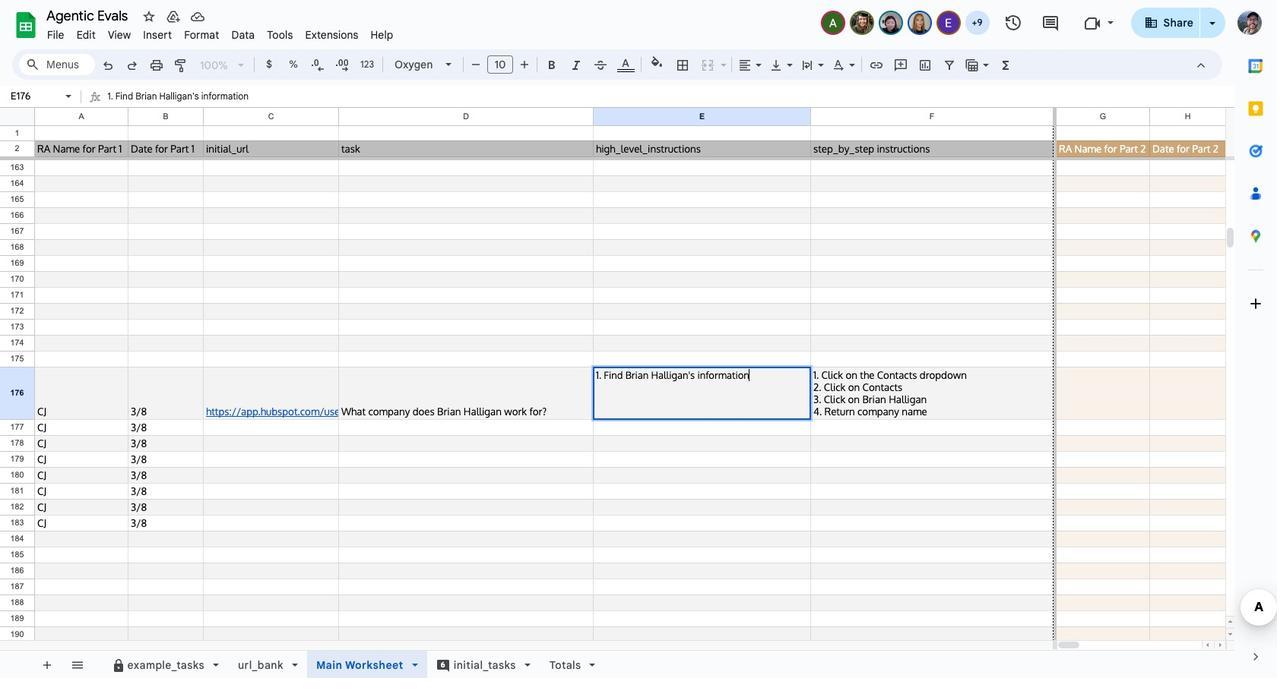 Task type: vqa. For each thing, say whether or not it's contained in the screenshot.
the top 1
no



Task type: locate. For each thing, give the bounding box(es) containing it.
tools
[[267, 28, 293, 42]]

None text field
[[6, 89, 62, 103]]

menu bar banner
[[0, 0, 1277, 679]]

share
[[1163, 16, 1193, 30]]

halligan's for e176 field
[[651, 369, 695, 382]]

brian inside text box
[[135, 90, 157, 102]]

menu bar
[[41, 20, 399, 45]]

tab list
[[1234, 45, 1277, 636]]

123
[[360, 59, 374, 70]]

application
[[0, 0, 1277, 679]]

toolbar containing example_tasks
[[97, 651, 618, 679]]

1. find brian halligan's information for e176 field
[[596, 369, 749, 382]]

halligan's inside text box
[[159, 90, 199, 102]]

0 horizontal spatial information
[[201, 90, 249, 102]]

1 horizontal spatial 1.
[[596, 369, 601, 382]]

1.
[[107, 90, 113, 102], [596, 369, 601, 382]]

1 vertical spatial find
[[604, 369, 623, 382]]

3 toolbar from the left
[[621, 651, 624, 679]]

Menus field
[[19, 54, 95, 75]]

0 horizontal spatial brian
[[135, 90, 157, 102]]

halligan's for 1. find brian halligan's information text box
[[159, 90, 199, 102]]

+9
[[972, 17, 982, 28]]

brian for e176 field
[[625, 369, 649, 382]]

0 horizontal spatial 1.
[[107, 90, 113, 102]]

$
[[266, 58, 272, 71]]

none text field inside name box (⌘ + j) element
[[6, 89, 62, 103]]

functions image
[[997, 54, 1014, 75]]

2 toolbar from the left
[[97, 651, 618, 679]]

totals button
[[539, 651, 605, 679]]

0 horizontal spatial halligan's
[[159, 90, 199, 102]]

menu bar containing file
[[41, 20, 399, 45]]

1 vertical spatial halligan's
[[651, 369, 695, 382]]

0 horizontal spatial toolbar
[[31, 651, 95, 679]]

name box (⌘ + j) element
[[5, 87, 76, 106]]

1 vertical spatial 1.
[[596, 369, 601, 382]]

0 horizontal spatial 1. find brian halligan's information
[[107, 90, 249, 102]]

url_bank button
[[228, 651, 308, 679]]

2 horizontal spatial toolbar
[[621, 651, 624, 679]]

0 vertical spatial halligan's
[[159, 90, 199, 102]]

application containing share
[[0, 0, 1277, 679]]

0 vertical spatial 1.
[[107, 90, 113, 102]]

1 horizontal spatial brian
[[625, 369, 649, 382]]

help
[[371, 28, 393, 42]]

format
[[184, 28, 219, 42]]

information for e176 field
[[697, 369, 749, 382]]

1 horizontal spatial information
[[697, 369, 749, 382]]

0 horizontal spatial find
[[115, 90, 133, 102]]

0 vertical spatial information
[[201, 90, 249, 102]]

1 vertical spatial brian
[[625, 369, 649, 382]]

quick sharing actions image
[[1209, 22, 1215, 46]]

eesa khan image
[[938, 12, 959, 33]]

1. find brian halligan's information inside text box
[[107, 90, 249, 102]]

$ button
[[258, 53, 280, 76]]

katherine seehafer image
[[909, 12, 930, 33]]

example_tasks button
[[101, 651, 229, 679]]

brian
[[135, 90, 157, 102], [625, 369, 649, 382]]

edit
[[76, 28, 96, 42]]

halligan's
[[159, 90, 199, 102], [651, 369, 695, 382]]

main
[[316, 659, 342, 673]]

data
[[231, 28, 255, 42]]

information for 1. find brian halligan's information text box
[[201, 90, 249, 102]]

michele murakami image
[[880, 12, 901, 33]]

0 vertical spatial 1. find brian halligan's information
[[107, 90, 249, 102]]

find
[[115, 90, 133, 102], [604, 369, 623, 382]]

edit menu item
[[70, 26, 102, 44]]

1 horizontal spatial find
[[604, 369, 623, 382]]

0 vertical spatial find
[[115, 90, 133, 102]]

1 horizontal spatial halligan's
[[651, 369, 695, 382]]

text color image
[[617, 54, 634, 72]]

1 vertical spatial information
[[697, 369, 749, 382]]

1 horizontal spatial toolbar
[[97, 651, 618, 679]]

0 vertical spatial brian
[[135, 90, 157, 102]]

tab list inside menu bar banner
[[1234, 45, 1277, 636]]

123 button
[[355, 53, 379, 76]]

1 vertical spatial 1. find brian halligan's information
[[596, 369, 749, 382]]

url_bank
[[238, 659, 283, 673]]

main worksheet button
[[307, 651, 427, 679]]

information inside text box
[[201, 90, 249, 102]]

1 horizontal spatial 1. find brian halligan's information
[[596, 369, 749, 382]]

font list. oxygen selected. option
[[395, 54, 436, 75]]

find inside 1. find brian halligan's information text box
[[115, 90, 133, 102]]

format menu item
[[178, 26, 225, 44]]

Zoom field
[[194, 54, 251, 77]]

Font size text field
[[488, 55, 512, 74]]

1. find brian halligan's information
[[107, 90, 249, 102], [596, 369, 749, 382]]

brian for 1. find brian halligan's information text box
[[135, 90, 157, 102]]

1. inside text box
[[107, 90, 113, 102]]

toolbar
[[31, 651, 95, 679], [97, 651, 618, 679], [621, 651, 624, 679]]

information
[[201, 90, 249, 102], [697, 369, 749, 382]]



Task type: describe. For each thing, give the bounding box(es) containing it.
tools menu item
[[261, 26, 299, 44]]

insert
[[143, 28, 172, 42]]

select merge type image
[[717, 55, 727, 60]]

1 toolbar from the left
[[31, 651, 95, 679]]

data menu item
[[225, 26, 261, 44]]

1. Find Brian Halligan's information text field
[[107, 87, 1234, 107]]

giulia masi image
[[851, 12, 872, 33]]

Rename text field
[[41, 6, 137, 24]]

find for e176 field
[[604, 369, 623, 382]]

share button
[[1131, 8, 1200, 38]]

1. for 1. find brian halligan's information text box
[[107, 90, 113, 102]]

+9 button
[[963, 9, 991, 36]]

1. find brian halligan's information for 1. find brian halligan's information text box
[[107, 90, 249, 102]]

extensions
[[305, 28, 358, 42]]

Font size field
[[487, 55, 519, 74]]

% button
[[282, 53, 305, 76]]

6
[[441, 661, 445, 670]]

initial_tasks
[[454, 659, 516, 673]]

all sheets image
[[65, 653, 89, 677]]

file
[[47, 28, 64, 42]]

Star checkbox
[[109, 0, 173, 55]]

angela cha image
[[822, 12, 843, 33]]

extensions menu item
[[299, 26, 365, 44]]

find for 1. find brian halligan's information text box
[[115, 90, 133, 102]]

worksheet
[[345, 659, 403, 673]]

menu bar inside menu bar banner
[[41, 20, 399, 45]]

Zoom text field
[[196, 55, 233, 76]]

totals
[[549, 659, 581, 673]]

%
[[289, 58, 298, 71]]

E176 field
[[596, 369, 808, 382]]

view menu item
[[102, 26, 137, 44]]

oxygen
[[395, 58, 433, 71]]

insert menu item
[[137, 26, 178, 44]]

main toolbar
[[94, 53, 1019, 78]]

1. for e176 field
[[596, 369, 601, 382]]

example_tasks
[[127, 659, 204, 673]]

help menu item
[[365, 26, 399, 44]]

file menu item
[[41, 26, 70, 44]]

view
[[108, 28, 131, 42]]

main worksheet
[[316, 659, 403, 673]]

borders image
[[674, 54, 691, 75]]

fill color image
[[648, 54, 665, 72]]



